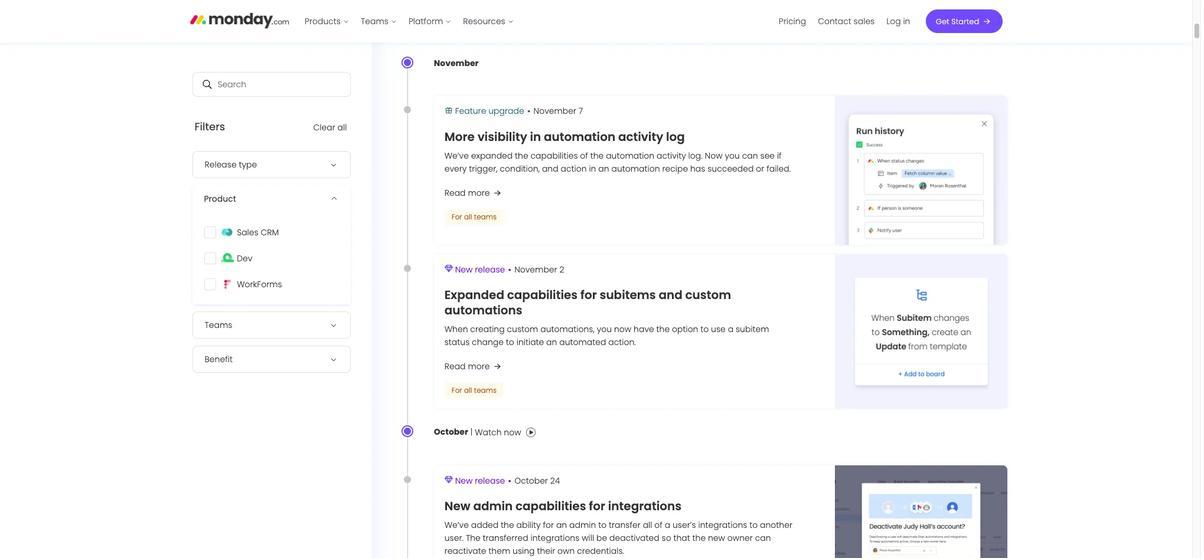 Task type: vqa. For each thing, say whether or not it's contained in the screenshot.
Subscription
no



Task type: locate. For each thing, give the bounding box(es) containing it.
new release • october 24
[[455, 475, 560, 489]]

0 horizontal spatial admin
[[474, 499, 513, 516]]

all right clear
[[338, 122, 347, 134]]

an
[[599, 163, 610, 175], [547, 337, 557, 349], [557, 520, 567, 532]]

read more link
[[445, 186, 504, 200], [445, 360, 504, 374]]

1 vertical spatial release
[[475, 476, 505, 488]]

1 vertical spatial in
[[530, 129, 541, 145]]

2 for all teams from the top
[[452, 386, 497, 396]]

admin up added
[[474, 499, 513, 516]]

a up the so
[[665, 520, 671, 532]]

for down status
[[452, 386, 462, 396]]

can up the or
[[743, 150, 759, 162]]

new for new admin capabilities for integrations
[[455, 476, 473, 488]]

teams
[[474, 212, 497, 222], [474, 386, 497, 396]]

1 vertical spatial for
[[589, 499, 606, 516]]

1 vertical spatial teams
[[205, 320, 232, 332]]

1 vertical spatial november
[[534, 105, 577, 117]]

0 horizontal spatial october
[[434, 427, 469, 438]]

new inside new release • october 24
[[455, 476, 473, 488]]

user's
[[673, 520, 696, 532]]

the
[[466, 533, 481, 545]]

of inside new admin capabilities for integrations we've added the ability for an admin to transfer all of a user's integrations to another user. the transferred integrations will be deactivated so that the new owner can reactivate them using their own credentials.
[[655, 520, 663, 532]]

0 vertical spatial read more
[[445, 187, 490, 199]]

0 vertical spatial in
[[904, 15, 911, 27]]

log in link
[[881, 12, 917, 31]]

0 vertical spatial release
[[475, 264, 505, 276]]

more down the "change"
[[468, 361, 490, 373]]

for down every
[[452, 212, 462, 222]]

1 horizontal spatial admin
[[570, 520, 596, 532]]

updates
[[422, 9, 481, 29]]

capabilities inside new admin capabilities for integrations we've added the ability for an admin to transfer all of a user's integrations to another user. the transferred integrations will be deactivated so that the new owner can reactivate them using their own credentials.
[[516, 499, 586, 516]]

1 vertical spatial can
[[756, 533, 771, 545]]

•
[[527, 105, 531, 118], [508, 263, 512, 277], [508, 475, 512, 489]]

more down trigger,
[[468, 187, 490, 199]]

you inside more visibility in automation activity log we've expanded the capabilities of the automation activity log. now you can see if every trigger, condition, and action in an automation recipe has succeeded or failed.
[[725, 150, 740, 162]]

use
[[712, 324, 726, 336]]

creating
[[471, 324, 505, 336]]

1 read from the top
[[445, 187, 466, 199]]

log
[[667, 129, 685, 145]]

the inside expanded capabilities for subitems and custom automations when creating custom automations, you now have the option to use a subitem status change to initiate an automated action.
[[657, 324, 670, 336]]

1 read more link from the top
[[445, 186, 504, 200]]

1 teams from the top
[[474, 212, 497, 222]]

0 horizontal spatial teams
[[205, 320, 232, 332]]

november inside new release • november 2
[[515, 264, 558, 276]]

|
[[469, 427, 475, 438]]

2 we've from the top
[[445, 520, 469, 532]]

integrations up 'their'
[[531, 533, 580, 545]]

Search text field
[[193, 73, 350, 96]]

capabilities down 24
[[516, 499, 586, 516]]

custom up initiate
[[507, 324, 539, 336]]

for up the 'be'
[[589, 499, 606, 516]]

2 release from the top
[[475, 476, 505, 488]]

0 vertical spatial for
[[452, 212, 462, 222]]

integrations up transfer
[[609, 499, 682, 516]]

1 vertical spatial activity
[[657, 150, 686, 162]]

failed.
[[767, 163, 791, 175]]

sales
[[854, 15, 875, 27]]

new up "user."
[[445, 499, 471, 516]]

filters
[[195, 119, 225, 134]]

1 vertical spatial a
[[665, 520, 671, 532]]

1 feature release icon image from the top
[[445, 265, 453, 273]]

all updates & releases
[[402, 9, 561, 29]]

release
[[475, 264, 505, 276], [475, 476, 505, 488]]

november down the updates at the left top of page
[[434, 58, 479, 69]]

in right log
[[904, 15, 911, 27]]

1 list from the left
[[299, 0, 520, 43]]

1 vertical spatial you
[[597, 324, 612, 336]]

so
[[662, 533, 672, 545]]

trigger,
[[469, 163, 498, 175]]

2 vertical spatial integrations
[[531, 533, 580, 545]]

0 vertical spatial of
[[580, 150, 588, 162]]

1 horizontal spatial in
[[589, 163, 597, 175]]

for all teams
[[452, 212, 497, 222], [452, 386, 497, 396]]

integrations up new
[[699, 520, 748, 532]]

1 horizontal spatial you
[[725, 150, 740, 162]]

now up action.
[[615, 324, 632, 336]]

0 vertical spatial you
[[725, 150, 740, 162]]

1 horizontal spatial and
[[659, 287, 683, 304]]

1 we've from the top
[[445, 150, 469, 162]]

action level automation activity log image
[[836, 96, 1008, 245]]

2 teams from the top
[[474, 386, 497, 396]]

read more link down trigger,
[[445, 186, 504, 200]]

to left initiate
[[506, 337, 515, 349]]

• right upgrade
[[527, 105, 531, 118]]

feature release icon image up expanded
[[445, 265, 453, 273]]

1 vertical spatial admin
[[570, 520, 596, 532]]

automation
[[544, 129, 616, 145], [606, 150, 655, 162], [612, 163, 660, 175]]

for right the ability
[[543, 520, 554, 532]]

• up automations
[[508, 263, 512, 277]]

0 horizontal spatial of
[[580, 150, 588, 162]]

0 vertical spatial for all teams
[[452, 212, 497, 222]]

0 vertical spatial we've
[[445, 150, 469, 162]]

0 vertical spatial november
[[434, 58, 479, 69]]

release for expanded capabilities for subitems and custom automations
[[475, 264, 505, 276]]

initiate
[[517, 337, 544, 349]]

1 vertical spatial read more link
[[445, 360, 504, 374]]

2 horizontal spatial integrations
[[699, 520, 748, 532]]

we've
[[445, 150, 469, 162], [445, 520, 469, 532]]

1 read more from the top
[[445, 187, 490, 199]]

teams left all
[[361, 15, 389, 27]]

0 vertical spatial more
[[468, 187, 490, 199]]

admin up will on the bottom of the page
[[570, 520, 596, 532]]

feature release icon image for new admin capabilities for integrations
[[445, 477, 453, 485]]

teams inside popup button
[[205, 320, 232, 332]]

all
[[402, 9, 418, 29]]

1 horizontal spatial teams
[[361, 15, 389, 27]]

• for capabilities
[[508, 263, 512, 277]]

activity left log
[[619, 129, 664, 145]]

list
[[299, 0, 520, 43], [773, 0, 917, 43]]

credentials.
[[577, 546, 625, 558]]

an down automations,
[[547, 337, 557, 349]]

&
[[485, 9, 495, 29]]

whats new when subitem status change  automation trigger image
[[836, 255, 1008, 410]]

2 read from the top
[[445, 361, 466, 373]]

1 vertical spatial now
[[504, 427, 522, 439]]

for all teams up |
[[452, 386, 497, 396]]

all up |
[[464, 386, 472, 396]]

capabilities down "2"
[[507, 287, 578, 304]]

read down status
[[445, 361, 466, 373]]

we've inside more visibility in automation activity log we've expanded the capabilities of the automation activity log. now you can see if every trigger, condition, and action in an automation recipe has succeeded or failed.
[[445, 150, 469, 162]]

of
[[580, 150, 588, 162], [655, 520, 663, 532]]

1 vertical spatial read
[[445, 361, 466, 373]]

0 vertical spatial admin
[[474, 499, 513, 516]]

1 horizontal spatial integrations
[[609, 499, 682, 516]]

1 vertical spatial read more
[[445, 361, 490, 373]]

release type
[[205, 159, 257, 171]]

custom up use
[[686, 287, 732, 304]]

of up the so
[[655, 520, 663, 532]]

0 horizontal spatial list
[[299, 0, 520, 43]]

for left subitems at bottom
[[581, 287, 597, 304]]

teams down trigger,
[[474, 212, 497, 222]]

more
[[468, 187, 490, 199], [468, 361, 490, 373]]

capabilities up action
[[531, 150, 578, 162]]

products link
[[299, 12, 355, 31]]

1 vertical spatial we've
[[445, 520, 469, 532]]

now
[[615, 324, 632, 336], [504, 427, 522, 439]]

1 horizontal spatial of
[[655, 520, 663, 532]]

1 for from the top
[[452, 212, 462, 222]]

1 horizontal spatial october
[[515, 476, 548, 488]]

2 for from the top
[[452, 386, 462, 396]]

teams for we've
[[474, 212, 497, 222]]

read more down status
[[445, 361, 490, 373]]

transfer
[[609, 520, 641, 532]]

1 horizontal spatial list
[[773, 0, 917, 43]]

you up succeeded
[[725, 150, 740, 162]]

teams for teams popup button
[[205, 320, 232, 332]]

release type button
[[192, 151, 351, 179]]

new inside new release • november 2
[[455, 264, 473, 276]]

0 vertical spatial capabilities
[[531, 150, 578, 162]]

1 for all teams from the top
[[452, 212, 497, 222]]

release up expanded
[[475, 264, 505, 276]]

all up deactivated
[[643, 520, 653, 532]]

platform link
[[403, 12, 458, 31]]

0 vertical spatial teams
[[474, 212, 497, 222]]

teams up watch at the bottom left of page
[[474, 386, 497, 396]]

teams button
[[192, 312, 351, 339]]

0 vertical spatial integrations
[[609, 499, 682, 516]]

new up expanded
[[455, 264, 473, 276]]

expanded
[[445, 287, 505, 304]]

capabilities inside expanded capabilities for subitems and custom automations when creating custom automations, you now have the option to use a subitem status change to initiate an automated action.
[[507, 287, 578, 304]]

• left 24
[[508, 475, 512, 489]]

feature release icon image up "user."
[[445, 477, 453, 485]]

1 horizontal spatial now
[[615, 324, 632, 336]]

clear
[[314, 122, 336, 134]]

have
[[634, 324, 655, 336]]

2 more from the top
[[468, 361, 490, 373]]

now right watch at the bottom left of page
[[504, 427, 522, 439]]

in down 'feature upgrade • november 7'
[[530, 129, 541, 145]]

teams inside main element
[[361, 15, 389, 27]]

for all teams down trigger,
[[452, 212, 497, 222]]

read more link down the "change"
[[445, 360, 504, 374]]

1 vertical spatial an
[[547, 337, 557, 349]]

and left action
[[542, 163, 559, 175]]

log.
[[689, 150, 703, 162]]

in
[[904, 15, 911, 27], [530, 129, 541, 145], [589, 163, 597, 175]]

read more down every
[[445, 187, 490, 199]]

2 read more link from the top
[[445, 360, 504, 374]]

1 vertical spatial for
[[452, 386, 462, 396]]

1 horizontal spatial custom
[[686, 287, 732, 304]]

november inside 'feature upgrade • november 7'
[[534, 105, 577, 117]]

1 release from the top
[[475, 264, 505, 276]]

of up action
[[580, 150, 588, 162]]

1 vertical spatial of
[[655, 520, 663, 532]]

capabilities inside more visibility in automation activity log we've expanded the capabilities of the automation activity log. now you can see if every trigger, condition, and action in an automation recipe has succeeded or failed.
[[531, 150, 578, 162]]

0 vertical spatial feature release icon image
[[445, 265, 453, 273]]

november for capabilities
[[515, 264, 558, 276]]

log in
[[887, 15, 911, 27]]

release inside new release • october 24
[[475, 476, 505, 488]]

an right action
[[599, 163, 610, 175]]

2 list from the left
[[773, 0, 917, 43]]

november left 7
[[534, 105, 577, 117]]

1 vertical spatial october
[[515, 476, 548, 488]]

read
[[445, 187, 466, 199], [445, 361, 466, 373]]

more visibility in automation activity log we've expanded the capabilities of the automation activity log. now you can see if every trigger, condition, and action in an automation recipe has succeeded or failed.
[[445, 129, 791, 175]]

can inside new admin capabilities for integrations we've added the ability for an admin to transfer all of a user's integrations to another user. the transferred integrations will be deactivated so that the new owner can reactivate them using their own credentials.
[[756, 533, 771, 545]]

get
[[936, 16, 950, 27]]

1 vertical spatial for all teams
[[452, 386, 497, 396]]

2 vertical spatial new
[[445, 499, 471, 516]]

feature release icon image
[[445, 265, 453, 273], [445, 477, 453, 485]]

1 vertical spatial teams
[[474, 386, 497, 396]]

0 vertical spatial custom
[[686, 287, 732, 304]]

an up own
[[557, 520, 567, 532]]

we've up "user."
[[445, 520, 469, 532]]

0 vertical spatial read more link
[[445, 186, 504, 200]]

1 vertical spatial automation
[[606, 150, 655, 162]]

1 vertical spatial custom
[[507, 324, 539, 336]]

and up option
[[659, 287, 683, 304]]

1 vertical spatial new
[[455, 476, 473, 488]]

an inside new admin capabilities for integrations we've added the ability for an admin to transfer all of a user's integrations to another user. the transferred integrations will be deactivated so that the new owner can reactivate them using their own credentials.
[[557, 520, 567, 532]]

7
[[579, 105, 583, 117]]

new inside new admin capabilities for integrations we've added the ability for an admin to transfer all of a user's integrations to another user. the transferred integrations will be deactivated so that the new owner can reactivate them using their own credentials.
[[445, 499, 471, 516]]

1 vertical spatial feature release icon image
[[445, 477, 453, 485]]

teams up benefit
[[205, 320, 232, 332]]

0 vertical spatial teams
[[361, 15, 389, 27]]

0 horizontal spatial now
[[504, 427, 522, 439]]

now inside button
[[504, 427, 522, 439]]

1 vertical spatial and
[[659, 287, 683, 304]]

you
[[725, 150, 740, 162], [597, 324, 612, 336]]

in right action
[[589, 163, 597, 175]]

2 vertical spatial an
[[557, 520, 567, 532]]

2 vertical spatial capabilities
[[516, 499, 586, 516]]

activity
[[619, 129, 664, 145], [657, 150, 686, 162]]

november left "2"
[[515, 264, 558, 276]]

capabilities
[[531, 150, 578, 162], [507, 287, 578, 304], [516, 499, 586, 516]]

to up owner
[[750, 520, 758, 532]]

visibility
[[478, 129, 528, 145]]

1 more from the top
[[468, 187, 490, 199]]

0 vertical spatial and
[[542, 163, 559, 175]]

0 vertical spatial •
[[527, 105, 531, 118]]

more
[[445, 129, 475, 145]]

read down every
[[445, 187, 466, 199]]

you up action.
[[597, 324, 612, 336]]

0 vertical spatial new
[[455, 264, 473, 276]]

0 vertical spatial read
[[445, 187, 466, 199]]

0 horizontal spatial integrations
[[531, 533, 580, 545]]

workforms image
[[221, 279, 235, 291]]

expanded capabilities for subitems and custom automations when creating custom automations, you now have the option to use a subitem status change to initiate an automated action.
[[445, 287, 770, 349]]

release up added
[[475, 476, 505, 488]]

0 vertical spatial automation
[[544, 129, 616, 145]]

we've up every
[[445, 150, 469, 162]]

teams
[[361, 15, 389, 27], [205, 320, 232, 332]]

every
[[445, 163, 467, 175]]

user.
[[445, 533, 464, 545]]

october left watch at the bottom left of page
[[434, 427, 469, 438]]

log
[[887, 15, 901, 27]]

to up the 'be'
[[599, 520, 607, 532]]

release inside new release • november 2
[[475, 264, 505, 276]]

0 horizontal spatial you
[[597, 324, 612, 336]]

for inside expanded capabilities for subitems and custom automations when creating custom automations, you now have the option to use a subitem status change to initiate an automated action.
[[581, 287, 597, 304]]

1 vertical spatial integrations
[[699, 520, 748, 532]]

0 vertical spatial can
[[743, 150, 759, 162]]

can down another
[[756, 533, 771, 545]]

1 horizontal spatial a
[[728, 324, 734, 336]]

can
[[743, 150, 759, 162], [756, 533, 771, 545]]

for for we've
[[452, 212, 462, 222]]

for
[[581, 287, 597, 304], [589, 499, 606, 516], [543, 520, 554, 532]]

1 vertical spatial •
[[508, 263, 512, 277]]

1 vertical spatial more
[[468, 361, 490, 373]]

0 horizontal spatial and
[[542, 163, 559, 175]]

dev
[[237, 253, 253, 265]]

product
[[204, 193, 236, 205]]

2 vertical spatial automation
[[612, 163, 660, 175]]

a right use
[[728, 324, 734, 336]]

and inside expanded capabilities for subitems and custom automations when creating custom automations, you now have the option to use a subitem status change to initiate an automated action.
[[659, 287, 683, 304]]

new
[[708, 533, 726, 545]]

and inside more visibility in automation activity log we've expanded the capabilities of the automation activity log. now you can see if every trigger, condition, and action in an automation recipe has succeeded or failed.
[[542, 163, 559, 175]]

0 vertical spatial a
[[728, 324, 734, 336]]

admin
[[474, 499, 513, 516], [570, 520, 596, 532]]

new up added
[[455, 476, 473, 488]]

2 feature release icon image from the top
[[445, 477, 453, 485]]

all
[[338, 122, 347, 134], [464, 212, 472, 222], [464, 386, 472, 396], [643, 520, 653, 532]]

transfer integrations before disabling a user image
[[836, 466, 1008, 559]]

and
[[542, 163, 559, 175], [659, 287, 683, 304]]

2 read more from the top
[[445, 361, 490, 373]]

now
[[705, 150, 723, 162]]

0 vertical spatial for
[[581, 287, 597, 304]]

teams for automations
[[474, 386, 497, 396]]

that
[[674, 533, 691, 545]]

0 vertical spatial an
[[599, 163, 610, 175]]

october left 24
[[515, 476, 548, 488]]

we've inside new admin capabilities for integrations we've added the ability for an admin to transfer all of a user's integrations to another user. the transferred integrations will be deactivated so that the new owner can reactivate them using their own credentials.
[[445, 520, 469, 532]]

the
[[515, 150, 529, 162], [591, 150, 604, 162], [657, 324, 670, 336], [501, 520, 514, 532], [693, 533, 706, 545]]

0 horizontal spatial a
[[665, 520, 671, 532]]

more for we've
[[468, 187, 490, 199]]

2 vertical spatial november
[[515, 264, 558, 276]]

1 vertical spatial capabilities
[[507, 287, 578, 304]]

activity up recipe
[[657, 150, 686, 162]]

0 vertical spatial now
[[615, 324, 632, 336]]



Task type: describe. For each thing, give the bounding box(es) containing it.
0 vertical spatial activity
[[619, 129, 664, 145]]

clear all button
[[314, 122, 347, 134]]

sales
[[237, 227, 259, 239]]

new for expanded capabilities for subitems and custom automations
[[455, 264, 473, 276]]

has
[[691, 163, 706, 175]]

releases
[[499, 9, 561, 29]]

all down every
[[464, 212, 472, 222]]

added
[[471, 520, 499, 532]]

if
[[778, 150, 782, 162]]

type
[[239, 159, 257, 171]]

new feature upgrade icon image
[[445, 107, 453, 115]]

read more for automations
[[445, 361, 490, 373]]

dev image
[[221, 253, 235, 265]]

watch now link
[[475, 424, 536, 443]]

read for automations
[[445, 361, 466, 373]]

succeeded
[[708, 163, 754, 175]]

another
[[761, 520, 793, 532]]

• for visibility
[[527, 105, 531, 118]]

benefit button
[[192, 346, 351, 374]]

now inside expanded capabilities for subitems and custom automations when creating custom automations, you now have the option to use a subitem status change to initiate an automated action.
[[615, 324, 632, 336]]

sales crm option
[[197, 222, 346, 244]]

when
[[445, 324, 468, 336]]

of inside more visibility in automation activity log we've expanded the capabilities of the automation activity log. now you can see if every trigger, condition, and action in an automation recipe has succeeded or failed.
[[580, 150, 588, 162]]

resources
[[463, 15, 506, 27]]

more for automations
[[468, 361, 490, 373]]

own
[[558, 546, 575, 558]]

benefit
[[205, 354, 233, 366]]

condition,
[[500, 163, 540, 175]]

october inside new release • october 24
[[515, 476, 548, 488]]

a inside expanded capabilities for subitems and custom automations when creating custom automations, you now have the option to use a subitem status change to initiate an automated action.
[[728, 324, 734, 336]]

option
[[672, 324, 699, 336]]

automations
[[445, 303, 523, 319]]

see
[[761, 150, 775, 162]]

contact
[[818, 15, 852, 27]]

automations,
[[541, 324, 595, 336]]

change
[[472, 337, 504, 349]]

contact sales button
[[813, 12, 881, 31]]

product button
[[192, 186, 351, 213]]

expanded
[[471, 150, 513, 162]]

using
[[513, 546, 535, 558]]

will
[[582, 533, 595, 545]]

2 horizontal spatial in
[[904, 15, 911, 27]]

an inside expanded capabilities for subitems and custom automations when creating custom automations, you now have the option to use a subitem status change to initiate an automated action.
[[547, 337, 557, 349]]

can inside more visibility in automation activity log we've expanded the capabilities of the automation activity log. now you can see if every trigger, condition, and action in an automation recipe has succeeded or failed.
[[743, 150, 759, 162]]

get started button
[[926, 9, 1003, 33]]

for for automations
[[452, 386, 462, 396]]

crm image
[[221, 227, 235, 239]]

pricing
[[779, 15, 807, 27]]

for all teams for automations
[[452, 386, 497, 396]]

2 vertical spatial in
[[589, 163, 597, 175]]

subitem
[[736, 324, 770, 336]]

you inside expanded capabilities for subitems and custom automations when creating custom automations, you now have the option to use a subitem status change to initiate an automated action.
[[597, 324, 612, 336]]

teams link
[[355, 12, 403, 31]]

dev option
[[197, 248, 346, 270]]

started
[[952, 16, 980, 27]]

or
[[757, 163, 765, 175]]

a inside new admin capabilities for integrations we've added the ability for an admin to transfer all of a user's integrations to another user. the transferred integrations will be deactivated so that the new owner can reactivate them using their own credentials.
[[665, 520, 671, 532]]

feature upgrade • november 7
[[455, 105, 583, 118]]

workforms option
[[197, 274, 346, 296]]

deactivated
[[610, 533, 660, 545]]

reactivate
[[445, 546, 487, 558]]

teams for teams link
[[361, 15, 389, 27]]

pricing link
[[773, 12, 813, 31]]

feature
[[455, 105, 487, 117]]

to left use
[[701, 324, 709, 336]]

list containing pricing
[[773, 0, 917, 43]]

owner
[[728, 533, 753, 545]]

0 horizontal spatial custom
[[507, 324, 539, 336]]

ability
[[517, 520, 541, 532]]

an inside more visibility in automation activity log we've expanded the capabilities of the automation activity log. now you can see if every trigger, condition, and action in an automation recipe has succeeded or failed.
[[599, 163, 610, 175]]

be
[[597, 533, 608, 545]]

release
[[205, 159, 237, 171]]

subitems
[[600, 287, 656, 304]]

all inside new admin capabilities for integrations we've added the ability for an admin to transfer all of a user's integrations to another user. the transferred integrations will be deactivated so that the new owner can reactivate them using their own credentials.
[[643, 520, 653, 532]]

contact sales
[[818, 15, 875, 27]]

read more link for we've
[[445, 186, 504, 200]]

24
[[551, 476, 560, 488]]

resources link
[[458, 12, 520, 31]]

their
[[537, 546, 556, 558]]

2 vertical spatial for
[[543, 520, 554, 532]]

them
[[489, 546, 511, 558]]

watch
[[475, 427, 502, 439]]

new admin capabilities for integrations we've added the ability for an admin to transfer all of a user's integrations to another user. the transferred integrations will be deactivated so that the new owner can reactivate them using their own credentials.
[[445, 499, 793, 558]]

feature release icon image for expanded capabilities for subitems and custom automations
[[445, 265, 453, 273]]

read for we've
[[445, 187, 466, 199]]

read more for we've
[[445, 187, 490, 199]]

sales crm
[[237, 227, 279, 239]]

watch now
[[475, 427, 522, 439]]

watch now button
[[475, 424, 536, 443]]

2 vertical spatial •
[[508, 475, 512, 489]]

recipe
[[663, 163, 688, 175]]

action
[[561, 163, 587, 175]]

for all teams for we've
[[452, 212, 497, 222]]

get started
[[936, 16, 980, 27]]

status
[[445, 337, 470, 349]]

platform
[[409, 15, 443, 27]]

new release • november 2
[[455, 263, 565, 277]]

action.
[[609, 337, 636, 349]]

0 horizontal spatial in
[[530, 129, 541, 145]]

monday.com logo image
[[190, 8, 290, 32]]

products
[[305, 15, 341, 27]]

workforms
[[237, 279, 282, 291]]

read more link for automations
[[445, 360, 504, 374]]

november for visibility
[[534, 105, 577, 117]]

list containing products
[[299, 0, 520, 43]]

0 vertical spatial october
[[434, 427, 469, 438]]

automated
[[560, 337, 607, 349]]

crm
[[261, 227, 279, 239]]

release for new admin capabilities for integrations
[[475, 476, 505, 488]]

main element
[[299, 0, 1003, 43]]

transferred
[[483, 533, 529, 545]]

clear all
[[314, 122, 347, 134]]



